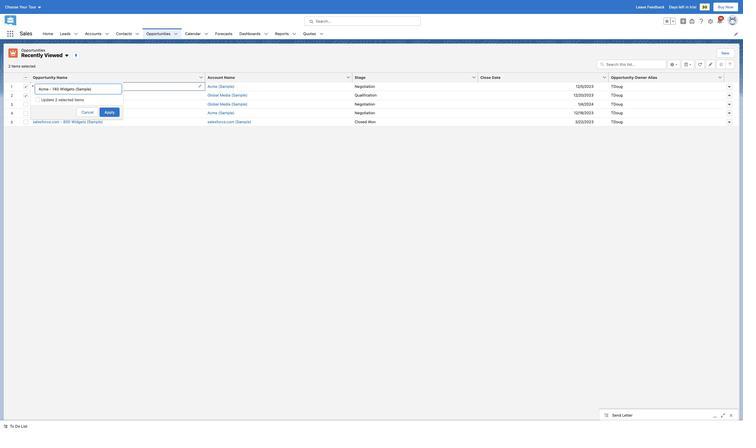 Task type: locate. For each thing, give the bounding box(es) containing it.
widgets right 600
[[71, 120, 86, 124]]

global media (sample) link for qualification
[[208, 93, 248, 98]]

opportunity down search recently viewed list view. search field
[[612, 75, 634, 80]]

calendar link
[[182, 28, 204, 39]]

global media (sample) up salesforce.com (sample)
[[208, 102, 248, 106]]

tdoug for 12/18/2023
[[612, 111, 623, 115]]

global media (sample) down account name
[[208, 93, 248, 98]]

cell inside recently viewed grid
[[21, 73, 31, 82]]

opportunity
[[33, 75, 56, 80], [612, 75, 634, 80]]

1 global media (sample) from the top
[[208, 93, 248, 98]]

1 horizontal spatial opportunities
[[147, 31, 171, 36]]

2 text default image from the left
[[135, 32, 140, 36]]

None search field
[[597, 60, 667, 69]]

text default image
[[105, 32, 109, 36], [174, 32, 178, 36], [64, 54, 69, 58], [3, 425, 8, 429]]

text default image for contacts
[[135, 32, 140, 36]]

opportunities
[[147, 31, 171, 36], [21, 48, 45, 53]]

text default image left reports link
[[264, 32, 268, 36]]

text default image for leads
[[74, 32, 78, 36]]

item number image
[[4, 73, 21, 82]]

1 horizontal spatial name
[[224, 75, 235, 80]]

name up the acme - 140 widgets (sample)
[[57, 75, 67, 80]]

leads link
[[57, 28, 74, 39]]

acme - 140 widgets (sample)
[[33, 84, 86, 89]]

0 horizontal spatial selected
[[21, 64, 35, 68]]

10 button
[[717, 16, 725, 25]]

0 horizontal spatial name
[[57, 75, 67, 80]]

account name
[[208, 75, 235, 80]]

negotiation down qualification
[[355, 102, 375, 106]]

recently
[[21, 52, 43, 58]]

dashboards link
[[236, 28, 264, 39]]

text default image inside calendar list item
[[204, 32, 208, 36]]

items down * text field
[[75, 97, 84, 102]]

Search Recently Viewed list view. search field
[[597, 60, 667, 69]]

1 vertical spatial global media (sample) link
[[208, 102, 248, 107]]

quotes
[[304, 31, 316, 36]]

4 text default image from the left
[[264, 32, 268, 36]]

3 text default image from the left
[[204, 32, 208, 36]]

1 negotiation from the top
[[355, 84, 375, 89]]

widgets for 140
[[54, 84, 69, 89]]

2 left 80
[[55, 97, 57, 102]]

choose your tour
[[5, 5, 36, 9]]

1 horizontal spatial 2
[[55, 97, 57, 102]]

1 acme (sample) from the top
[[208, 84, 235, 89]]

1 vertical spatial items
[[75, 97, 84, 102]]

opportunity up 140 at left top
[[33, 75, 56, 80]]

2 acme (sample) link from the top
[[208, 110, 235, 116]]

1 vertical spatial negotiation
[[355, 102, 375, 106]]

selected
[[21, 64, 35, 68], [58, 97, 73, 102]]

1 vertical spatial 2
[[55, 97, 57, 102]]

name inside opportunity name button
[[57, 75, 67, 80]]

widgets right 80
[[65, 102, 80, 106]]

update
[[41, 97, 54, 102]]

close date element
[[478, 73, 613, 82]]

text default image
[[74, 32, 78, 36], [135, 32, 140, 36], [204, 32, 208, 36], [264, 32, 268, 36], [292, 32, 297, 36], [320, 32, 324, 36]]

0 vertical spatial acme (sample) link
[[208, 84, 235, 89]]

global media (sample) link down account name
[[208, 93, 248, 98]]

0 vertical spatial global media (sample)
[[208, 93, 248, 98]]

global media (sample)
[[208, 93, 248, 98], [208, 102, 248, 106]]

leave feedback link
[[637, 5, 665, 9]]

salesforce.com inside salesforce.com (sample) link
[[208, 120, 234, 124]]

1 global media (sample) link from the top
[[208, 93, 248, 98]]

contacts
[[116, 31, 132, 36]]

negotiation for 1/4/2024
[[355, 102, 375, 106]]

quotes link
[[300, 28, 320, 39]]

(sample)
[[70, 84, 86, 89], [219, 84, 235, 89], [83, 93, 99, 98], [232, 93, 248, 98], [81, 102, 97, 106], [232, 102, 248, 106], [69, 111, 85, 115], [219, 111, 235, 115], [87, 120, 103, 124], [235, 120, 251, 124]]

media down 140 at left top
[[45, 93, 56, 98]]

viewed
[[44, 52, 63, 58]]

media up salesforce.com (sample)
[[220, 102, 231, 106]]

3 tdoug from the top
[[612, 102, 623, 106]]

-
[[44, 84, 46, 89], [57, 93, 59, 98], [57, 102, 59, 106], [44, 111, 46, 115], [61, 120, 62, 124]]

text default image inside reports list item
[[292, 32, 297, 36]]

apply
[[105, 110, 115, 115]]

media for global media - 200 widgets (sample) link
[[45, 93, 56, 98]]

text default image right viewed
[[64, 54, 69, 58]]

acme - 170 widgets (sample) link
[[33, 110, 85, 116]]

text default image left to on the left of the page
[[3, 425, 8, 429]]

text default image right reports at the top of the page
[[292, 32, 297, 36]]

global for global media - 200 widgets (sample) link
[[33, 93, 44, 98]]

recently viewed
[[21, 52, 63, 58]]

acme (sample) for 12/5/2023
[[208, 84, 235, 89]]

2 global media (sample) link from the top
[[208, 102, 248, 107]]

media
[[45, 93, 56, 98], [220, 93, 231, 98], [45, 102, 56, 106], [220, 102, 231, 106]]

text default image right leads
[[74, 32, 78, 36]]

acme (sample) link down account name
[[208, 84, 235, 89]]

dashboards
[[240, 31, 261, 36]]

quotes list item
[[300, 28, 327, 39]]

negotiation for 12/5/2023
[[355, 84, 375, 89]]

5 text default image from the left
[[292, 32, 297, 36]]

global media (sample) link
[[208, 93, 248, 98], [208, 102, 248, 107]]

acme inside "link"
[[33, 111, 43, 115]]

* text field
[[35, 84, 122, 94]]

left
[[679, 5, 685, 9]]

text default image inside to do list button
[[3, 425, 8, 429]]

salesforce.com
[[33, 120, 60, 124], [208, 120, 234, 124]]

0 vertical spatial negotiation
[[355, 84, 375, 89]]

0 vertical spatial selected
[[21, 64, 35, 68]]

text default image inside leads 'list item'
[[74, 32, 78, 36]]

media down account name
[[220, 93, 231, 98]]

1 text default image from the left
[[74, 32, 78, 36]]

2 tdoug from the top
[[612, 93, 623, 98]]

accounts list item
[[82, 28, 113, 39]]

Update 2 selected items checkbox
[[35, 97, 40, 102]]

reports
[[275, 31, 289, 36]]

stage
[[355, 75, 366, 80]]

negotiation up closed won
[[355, 111, 375, 115]]

items up item number image
[[12, 64, 20, 68]]

2 global media (sample) from the top
[[208, 102, 248, 106]]

2 inside recently viewed grid
[[55, 97, 57, 102]]

2 up item number image
[[8, 64, 11, 68]]

global media (sample) for negotiation
[[208, 102, 248, 106]]

2 name from the left
[[224, 75, 235, 80]]

4 tdoug from the top
[[612, 111, 623, 115]]

1 salesforce.com from the left
[[33, 120, 60, 124]]

0 horizontal spatial salesforce.com
[[33, 120, 60, 124]]

text default image right accounts
[[105, 32, 109, 36]]

date
[[492, 75, 501, 80]]

widgets for 170
[[54, 111, 68, 115]]

cell
[[21, 73, 31, 82]]

text default image inside contacts list item
[[135, 32, 140, 36]]

action image
[[725, 73, 740, 82]]

1 name from the left
[[57, 75, 67, 80]]

calendar list item
[[182, 28, 212, 39]]

now
[[726, 5, 734, 9]]

widgets up 200
[[54, 84, 69, 89]]

- left the 170
[[44, 111, 46, 115]]

text default image inside dashboards list item
[[264, 32, 268, 36]]

600
[[63, 120, 70, 124]]

- left 600
[[61, 120, 62, 124]]

2 opportunity from the left
[[612, 75, 634, 80]]

name
[[57, 75, 67, 80], [224, 75, 235, 80]]

global media (sample) for qualification
[[208, 93, 248, 98]]

1 opportunity from the left
[[33, 75, 56, 80]]

list containing home
[[39, 28, 744, 39]]

0 horizontal spatial 2
[[8, 64, 11, 68]]

close date button
[[478, 73, 603, 82]]

1 vertical spatial selected
[[58, 97, 73, 102]]

1 horizontal spatial selected
[[58, 97, 73, 102]]

contacts list item
[[113, 28, 143, 39]]

2 negotiation from the top
[[355, 102, 375, 106]]

opportunities link
[[143, 28, 174, 39]]

1 horizontal spatial opportunity
[[612, 75, 634, 80]]

tdoug for 3/22/2023
[[612, 120, 623, 124]]

1 vertical spatial acme (sample)
[[208, 111, 235, 115]]

6 text default image from the left
[[320, 32, 324, 36]]

name inside account name 'button'
[[224, 75, 235, 80]]

0 vertical spatial acme (sample)
[[208, 84, 235, 89]]

acme (sample) link up salesforce.com (sample)
[[208, 110, 235, 116]]

name right account
[[224, 75, 235, 80]]

0 horizontal spatial opportunity
[[33, 75, 56, 80]]

acme (sample) link
[[208, 84, 235, 89], [208, 110, 235, 116]]

closed won
[[355, 120, 376, 124]]

media for global media (sample) link associated with negotiation
[[220, 102, 231, 106]]

calendar
[[185, 31, 201, 36]]

opportunity owner alias
[[612, 75, 658, 80]]

- left 140 at left top
[[44, 84, 46, 89]]

widgets down 80
[[54, 111, 68, 115]]

salesforce.com for salesforce.com - 600 widgets (sample)
[[33, 120, 60, 124]]

widgets
[[54, 84, 69, 89], [68, 93, 82, 98], [65, 102, 80, 106], [54, 111, 68, 115], [71, 120, 86, 124]]

global media - 200 widgets (sample)
[[33, 93, 99, 98]]

1 acme (sample) link from the top
[[208, 84, 235, 89]]

2 vertical spatial negotiation
[[355, 111, 375, 115]]

1 horizontal spatial items
[[75, 97, 84, 102]]

- for 140
[[44, 84, 46, 89]]

days
[[670, 5, 678, 9]]

2
[[8, 64, 11, 68], [55, 97, 57, 102]]

text default image inside opportunities list item
[[174, 32, 178, 36]]

group
[[664, 18, 676, 25]]

0 horizontal spatial items
[[12, 64, 20, 68]]

text default image left calendar link
[[174, 32, 178, 36]]

choose
[[5, 5, 18, 9]]

text default image right quotes
[[320, 32, 324, 36]]

search...
[[316, 19, 332, 24]]

0 vertical spatial opportunities
[[147, 31, 171, 36]]

name for account name
[[224, 75, 235, 80]]

acme up salesforce.com (sample)
[[208, 111, 218, 115]]

selected inside recently viewed grid
[[58, 97, 73, 102]]

negotiation up qualification
[[355, 84, 375, 89]]

owner
[[635, 75, 648, 80]]

3 negotiation from the top
[[355, 111, 375, 115]]

opportunity name element
[[31, 73, 209, 82]]

acme left the 170
[[33, 111, 43, 115]]

tdoug
[[612, 84, 623, 89], [612, 93, 623, 98], [612, 102, 623, 106], [612, 111, 623, 115], [612, 120, 623, 124]]

text default image inside quotes list item
[[320, 32, 324, 36]]

salesforce.com inside salesforce.com - 600 widgets (sample) "link"
[[33, 120, 60, 124]]

acme (sample)
[[208, 84, 235, 89], [208, 111, 235, 115]]

list
[[39, 28, 744, 39]]

global media - 80 widgets (sample)
[[33, 102, 97, 106]]

opportunity for opportunity owner alias
[[612, 75, 634, 80]]

acme (sample) up salesforce.com (sample)
[[208, 111, 235, 115]]

1 vertical spatial acme (sample) link
[[208, 110, 235, 116]]

sales
[[20, 31, 32, 37]]

items
[[12, 64, 20, 68], [75, 97, 84, 102]]

0 vertical spatial global media (sample) link
[[208, 93, 248, 98]]

acme (sample) down account name
[[208, 84, 235, 89]]

reports list item
[[272, 28, 300, 39]]

media for global media (sample) link associated with qualification
[[220, 93, 231, 98]]

- for 600
[[61, 120, 62, 124]]

1 vertical spatial global media (sample)
[[208, 102, 248, 106]]

do
[[15, 425, 20, 429]]

global media - 200 widgets (sample) link
[[33, 93, 99, 98]]

global media (sample) link up salesforce.com (sample)
[[208, 102, 248, 107]]

2 acme (sample) from the top
[[208, 111, 235, 115]]

2 salesforce.com from the left
[[208, 120, 234, 124]]

- left 80
[[57, 102, 59, 106]]

1 tdoug from the top
[[612, 84, 623, 89]]

5 tdoug from the top
[[612, 120, 623, 124]]

1 horizontal spatial salesforce.com
[[208, 120, 234, 124]]

media up the 170
[[45, 102, 56, 106]]

global for global media - 80 widgets (sample) link
[[33, 102, 44, 106]]

media for global media - 80 widgets (sample) link
[[45, 102, 56, 106]]

1 vertical spatial opportunities
[[21, 48, 45, 53]]

to
[[10, 425, 14, 429]]

text default image right calendar
[[204, 32, 208, 36]]

text default image right the contacts
[[135, 32, 140, 36]]

opportunity for opportunity name
[[33, 75, 56, 80]]



Task type: vqa. For each thing, say whether or not it's contained in the screenshot.
Acme
yes



Task type: describe. For each thing, give the bounding box(es) containing it.
30
[[703, 5, 708, 9]]

- left 200
[[57, 93, 59, 98]]

feedback
[[648, 5, 665, 9]]

acme (sample) for 12/18/2023
[[208, 111, 235, 115]]

- for 170
[[44, 111, 46, 115]]

send letter link
[[600, 410, 739, 423]]

account name button
[[205, 73, 346, 82]]

text default image for quotes
[[320, 32, 324, 36]]

tdoug for 12/5/2023
[[612, 84, 623, 89]]

global media - 80 widgets (sample) link
[[33, 102, 97, 107]]

account
[[208, 75, 223, 80]]

buy now
[[719, 5, 734, 9]]

dashboards list item
[[236, 28, 272, 39]]

leads list item
[[57, 28, 82, 39]]

list
[[21, 425, 27, 429]]

3/22/2023
[[576, 120, 594, 124]]

forecasts link
[[212, 28, 236, 39]]

accounts link
[[82, 28, 105, 39]]

home link
[[39, 28, 57, 39]]

closed
[[355, 120, 367, 124]]

choose your tour button
[[5, 2, 42, 12]]

cancel
[[82, 110, 94, 115]]

selected for items
[[21, 64, 35, 68]]

stage button
[[353, 73, 472, 82]]

negotiation for 12/18/2023
[[355, 111, 375, 115]]

send letter
[[613, 414, 633, 418]]

home
[[43, 31, 53, 36]]

200
[[60, 93, 67, 98]]

text default image for calendar
[[204, 32, 208, 36]]

buy now button
[[714, 2, 739, 12]]

text default image for reports
[[292, 32, 297, 36]]

10
[[720, 17, 723, 20]]

1/4/2024
[[579, 102, 594, 106]]

salesforce.com (sample) link
[[208, 119, 251, 125]]

leads
[[60, 31, 71, 36]]

salesforce.com (sample)
[[208, 120, 251, 124]]

recently viewed grid
[[4, 73, 740, 127]]

global for global media (sample) link associated with qualification
[[208, 93, 219, 98]]

80
[[60, 102, 64, 106]]

reports link
[[272, 28, 292, 39]]

name for opportunity name
[[57, 75, 67, 80]]

text default image for dashboards
[[264, 32, 268, 36]]

widgets for 600
[[71, 120, 86, 124]]

to do list button
[[0, 421, 31, 433]]

your
[[19, 5, 27, 9]]

0 vertical spatial 2
[[8, 64, 11, 68]]

acme - 140 widgets (sample) link
[[33, 84, 86, 89]]

acme (sample) link for 12/18/2023
[[208, 110, 235, 116]]

buy
[[719, 5, 725, 9]]

opportunity owner alias button
[[609, 73, 718, 82]]

12/18/2023
[[575, 111, 594, 115]]

qualification
[[355, 93, 377, 98]]

acme (sample) link for 12/5/2023
[[208, 84, 235, 89]]

search... button
[[305, 17, 421, 26]]

account name element
[[205, 73, 356, 82]]

tdoug for 1/4/2024
[[612, 102, 623, 106]]

salesforce.com for salesforce.com (sample)
[[208, 120, 234, 124]]

0 horizontal spatial opportunities
[[21, 48, 45, 53]]

stage element
[[353, 73, 482, 82]]

acme down account
[[208, 84, 218, 89]]

12/20/2023
[[574, 93, 594, 98]]

opportunity owner alias element
[[609, 73, 728, 82]]

opportunities inside list item
[[147, 31, 171, 36]]

salesforce.com - 600 widgets (sample) link
[[33, 119, 103, 125]]

leave feedback
[[637, 5, 665, 9]]

leave
[[637, 5, 647, 9]]

acme - 170 widgets (sample)
[[33, 111, 85, 115]]

trial
[[690, 5, 697, 9]]

item number element
[[4, 73, 21, 82]]

accounts
[[85, 31, 102, 36]]

new button
[[718, 49, 735, 58]]

selected for 2
[[58, 97, 73, 102]]

opportunity name button
[[31, 73, 199, 82]]

items inside recently viewed grid
[[75, 97, 84, 102]]

opportunity name
[[33, 75, 67, 80]]

widgets right 200
[[68, 93, 82, 98]]

salesforce.com - 600 widgets (sample)
[[33, 120, 103, 124]]

close date
[[481, 75, 501, 80]]

update 2 selected items
[[41, 97, 84, 102]]

2 items selected
[[8, 64, 35, 68]]

recently viewed|opportunities|list view element
[[3, 44, 740, 421]]

days left in trial
[[670, 5, 697, 9]]

0 vertical spatial items
[[12, 64, 20, 68]]

new
[[722, 51, 730, 55]]

cancel button
[[77, 108, 99, 117]]

alias
[[649, 75, 658, 80]]

won
[[368, 120, 376, 124]]

text default image inside accounts list item
[[105, 32, 109, 36]]

close
[[481, 75, 491, 80]]

opportunities list item
[[143, 28, 182, 39]]

in
[[686, 5, 689, 9]]

letter
[[623, 414, 633, 418]]

global media (sample) link for negotiation
[[208, 102, 248, 107]]

global for global media (sample) link associated with negotiation
[[208, 102, 219, 106]]

tdoug for 12/20/2023
[[612, 93, 623, 98]]

12/5/2023
[[576, 84, 594, 89]]

recently viewed status
[[8, 64, 35, 68]]

forecasts
[[215, 31, 233, 36]]

apply button
[[100, 108, 120, 117]]

action element
[[725, 73, 740, 82]]

acme left 140 at left top
[[33, 84, 43, 89]]

170
[[47, 111, 53, 115]]

send
[[613, 414, 622, 418]]

to do list
[[10, 425, 27, 429]]

contacts link
[[113, 28, 135, 39]]

*
[[32, 84, 34, 89]]

140
[[47, 84, 53, 89]]

tour
[[28, 5, 36, 9]]



